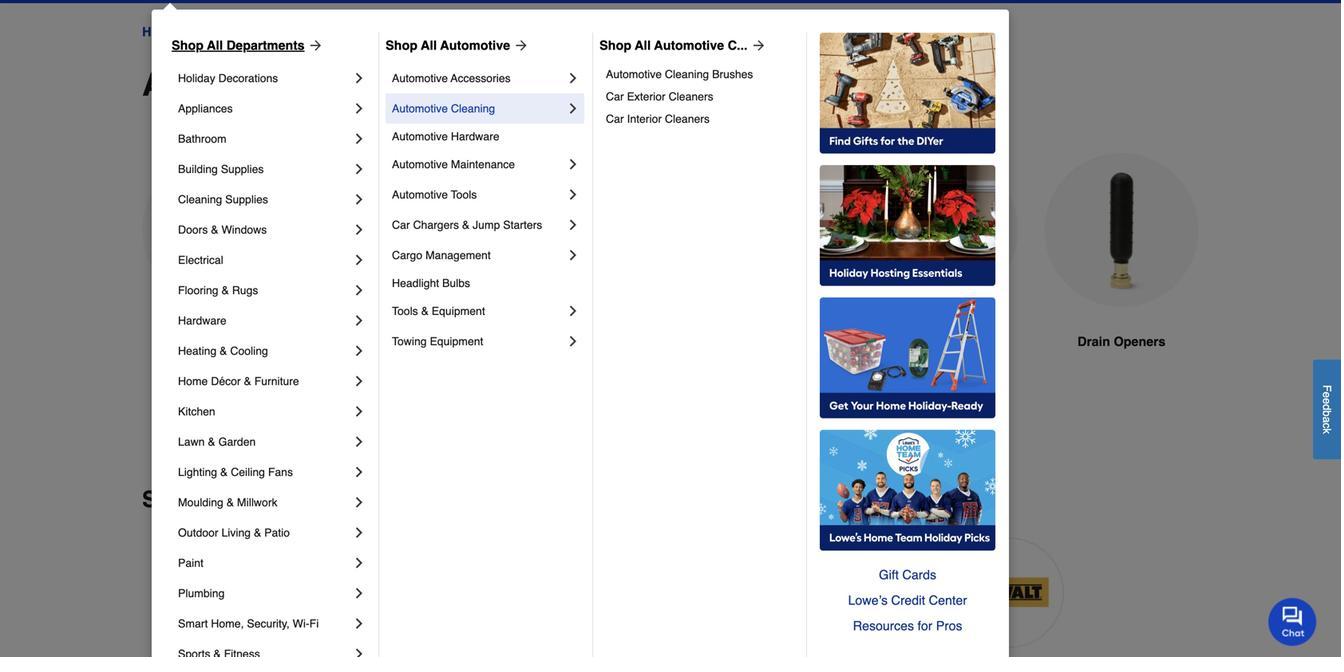 Task type: vqa. For each thing, say whether or not it's contained in the screenshot.
Headlight Bulbs "LINK"
yes



Task type: describe. For each thing, give the bounding box(es) containing it.
automotive for automotive hardware
[[392, 130, 448, 143]]

arrow right image
[[748, 38, 767, 53]]

chevron right image for home décor & furniture
[[351, 374, 367, 390]]

home for home
[[142, 24, 178, 39]]

1 vertical spatial augers,
[[142, 66, 261, 103]]

get your home holiday-ready. image
[[820, 298, 996, 419]]

windows
[[222, 224, 267, 236]]

0 vertical spatial plungers
[[311, 24, 362, 39]]

f e e d b a c k
[[1321, 385, 1334, 434]]

chevron right image for appliances
[[351, 101, 367, 117]]

chevron right image for bathroom
[[351, 131, 367, 147]]

a
[[1321, 417, 1334, 423]]

lowe's
[[848, 594, 888, 608]]

automotive accessories
[[392, 72, 511, 85]]

cargo management link
[[392, 240, 565, 271]]

living
[[222, 527, 251, 540]]

chevron right image for hardware
[[351, 313, 367, 329]]

fi
[[310, 618, 319, 631]]

chevron right image for tools & equipment
[[565, 303, 581, 319]]

decorations
[[218, 72, 278, 85]]

resources for pros
[[853, 619, 963, 634]]

chevron right image for automotive cleaning
[[565, 101, 581, 117]]

shop all automotive link
[[386, 36, 530, 55]]

smart home, security, wi-fi link
[[178, 609, 351, 640]]

orange drain snakes. image
[[864, 153, 1019, 308]]

k
[[1321, 429, 1334, 434]]

c
[[1321, 423, 1334, 429]]

arrow right image for shop all departments
[[305, 38, 324, 53]]

cleaning for automotive cleaning
[[451, 102, 495, 115]]

0 horizontal spatial cleaning
[[178, 193, 222, 206]]

automotive for automotive cleaning
[[392, 102, 448, 115]]

garden
[[218, 436, 256, 449]]

automotive maintenance
[[392, 158, 515, 171]]

a brass craft music wire machine auger. image
[[323, 153, 477, 309]]

smart
[[178, 618, 208, 631]]

departments
[[227, 38, 305, 53]]

f e e d b a c k button
[[1313, 360, 1341, 460]]

paint link
[[178, 549, 351, 579]]

drain cleaners & chemicals link
[[503, 153, 658, 409]]

wi-
[[293, 618, 310, 631]]

headlight bulbs link
[[392, 271, 581, 296]]

augers, plungers & drain openers link
[[264, 22, 460, 42]]

drain openers link
[[1044, 153, 1199, 390]]

holiday hosting essentials. image
[[820, 165, 996, 287]]

credit
[[891, 594, 926, 608]]

outdoor living & patio
[[178, 527, 290, 540]]

machine
[[351, 335, 402, 349]]

automotive for automotive tools
[[392, 188, 448, 201]]

automotive cleaning link
[[392, 93, 565, 124]]

f
[[1321, 385, 1334, 392]]

heating & cooling
[[178, 345, 268, 358]]

moulding
[[178, 497, 223, 509]]

chevron right image for holiday decorations
[[351, 70, 367, 86]]

chevron right image for flooring & rugs
[[351, 283, 367, 299]]

starters
[[503, 219, 542, 232]]

tools & equipment link
[[392, 296, 565, 327]]

automotive hardware link
[[392, 124, 581, 149]]

hand
[[180, 335, 212, 349]]

cargo management
[[392, 249, 491, 262]]

brand
[[237, 487, 301, 513]]

d
[[1321, 405, 1334, 411]]

automotive cleaning brushes link
[[606, 63, 795, 85]]

a yellow jug of drano commercial line drain cleaner. image
[[503, 153, 658, 308]]

chevron right image for lawn & garden
[[351, 434, 367, 450]]

chevron right image for automotive maintenance
[[565, 157, 581, 172]]

zep logo. image
[[277, 539, 387, 648]]

automotive for automotive cleaning brushes
[[606, 68, 662, 81]]

automotive accessories link
[[392, 63, 565, 93]]

center
[[929, 594, 967, 608]]

car for car exterior cleaners
[[606, 90, 624, 103]]

shop all departments link
[[172, 36, 324, 55]]

machine augers link
[[323, 153, 477, 390]]

shop all automotive c...
[[600, 38, 748, 53]]

supplies for building supplies
[[221, 163, 264, 176]]

supplies for cleaning supplies
[[225, 193, 268, 206]]

b
[[1321, 411, 1334, 417]]

appliances
[[178, 102, 233, 115]]

chevron right image for plumbing
[[351, 586, 367, 602]]

drain snakes link
[[864, 153, 1019, 390]]

automotive for automotive maintenance
[[392, 158, 448, 171]]

shop all automotive
[[386, 38, 510, 53]]

holiday decorations
[[178, 72, 278, 85]]

interior
[[627, 113, 662, 125]]

holiday
[[178, 72, 215, 85]]

by
[[204, 487, 230, 513]]

car interior cleaners
[[606, 113, 710, 125]]

cleaning supplies
[[178, 193, 268, 206]]

car chargers & jump starters
[[392, 219, 542, 232]]

bathroom
[[178, 133, 227, 145]]

car chargers & jump starters link
[[392, 210, 565, 240]]

automotive inside "shop all automotive" link
[[440, 38, 510, 53]]

home link
[[142, 22, 178, 42]]

all for shop all automotive
[[421, 38, 437, 53]]

machine augers
[[351, 335, 449, 349]]

car exterior cleaners link
[[606, 85, 795, 108]]

cooling
[[230, 345, 268, 358]]

doors
[[178, 224, 208, 236]]

bulbs
[[442, 277, 470, 290]]

bathroom link
[[178, 124, 351, 154]]

arrow right image for shop all automotive
[[510, 38, 530, 53]]

towing
[[392, 335, 427, 348]]

korky logo. image
[[819, 539, 929, 648]]

home,
[[211, 618, 244, 631]]

1 vertical spatial equipment
[[430, 335, 483, 348]]

car exterior cleaners
[[606, 90, 714, 103]]

a cobra rubber bladder with brass fitting. image
[[1044, 153, 1199, 308]]

openers inside augers, plungers & drain openers link
[[411, 24, 460, 39]]

outdoor
[[178, 527, 218, 540]]

augers for machine augers
[[405, 335, 449, 349]]

décor
[[211, 375, 241, 388]]



Task type: locate. For each thing, give the bounding box(es) containing it.
chevron right image for automotive tools
[[565, 187, 581, 203]]

equipment down bulbs
[[432, 305, 485, 318]]

1 vertical spatial plumbing
[[178, 588, 225, 600]]

1 horizontal spatial tools
[[451, 188, 477, 201]]

None search field
[[505, 0, 941, 5]]

shop up automotive accessories
[[386, 38, 418, 53]]

plungers
[[311, 24, 362, 39], [270, 66, 407, 103]]

building
[[178, 163, 218, 176]]

1 shop from the left
[[172, 38, 204, 53]]

drain for drain snakes
[[901, 335, 934, 349]]

chevron right image for moulding & millwork
[[351, 495, 367, 511]]

car for car interior cleaners
[[606, 113, 624, 125]]

plumbing up holiday decorations
[[192, 24, 250, 39]]

equipment inside "link"
[[432, 305, 485, 318]]

0 horizontal spatial augers
[[215, 335, 259, 349]]

hardware inside hardware link
[[178, 315, 227, 327]]

2 vertical spatial openers
[[1114, 335, 1166, 349]]

lighting & ceiling fans link
[[178, 458, 351, 488]]

exterior
[[627, 90, 666, 103]]

2 horizontal spatial all
[[635, 38, 651, 53]]

all up automotive accessories
[[421, 38, 437, 53]]

hand augers link
[[142, 153, 297, 390]]

arrow right image inside "shop all automotive" link
[[510, 38, 530, 53]]

supplies up cleaning supplies
[[221, 163, 264, 176]]

automotive hardware
[[392, 130, 500, 143]]

cleaners for car exterior cleaners
[[669, 90, 714, 103]]

automotive for automotive accessories
[[392, 72, 448, 85]]

3 shop from the left
[[600, 38, 632, 53]]

& inside drain cleaners & chemicals
[[623, 335, 632, 349]]

chat invite button image
[[1269, 598, 1317, 647]]

augers
[[215, 335, 259, 349], [405, 335, 449, 349]]

chevron right image for outdoor living & patio
[[351, 525, 367, 541]]

0 vertical spatial augers,
[[264, 24, 308, 39]]

1 vertical spatial openers
[[538, 66, 667, 103]]

0 vertical spatial cleaning
[[665, 68, 709, 81]]

lowe's credit center link
[[820, 588, 996, 614]]

automotive cleaning
[[392, 102, 495, 115]]

electrical
[[178, 254, 223, 267]]

towing equipment link
[[392, 327, 565, 357]]

automotive up the 'automotive cleaning'
[[392, 72, 448, 85]]

maintenance
[[451, 158, 515, 171]]

1 vertical spatial cleaning
[[451, 102, 495, 115]]

drain inside "link"
[[901, 335, 934, 349]]

&
[[365, 24, 374, 39], [415, 66, 439, 103], [462, 219, 470, 232], [211, 224, 218, 236], [222, 284, 229, 297], [421, 305, 429, 318], [623, 335, 632, 349], [220, 345, 227, 358], [244, 375, 251, 388], [208, 436, 215, 449], [220, 466, 228, 479], [227, 497, 234, 509], [254, 527, 261, 540]]

1 vertical spatial home
[[178, 375, 208, 388]]

0 vertical spatial cleaners
[[669, 90, 714, 103]]

all for shop all automotive c...
[[635, 38, 651, 53]]

0 horizontal spatial hardware
[[178, 315, 227, 327]]

chevron right image for doors & windows
[[351, 222, 367, 238]]

shop by brand
[[142, 487, 301, 513]]

accessories
[[451, 72, 511, 85]]

building supplies link
[[178, 154, 351, 184]]

plungers right departments
[[311, 24, 362, 39]]

cleaning supplies link
[[178, 184, 351, 215]]

1 vertical spatial cleaners
[[665, 113, 710, 125]]

shop for shop all automotive c...
[[600, 38, 632, 53]]

tools & equipment
[[392, 305, 485, 318]]

0 vertical spatial tools
[[451, 188, 477, 201]]

rugs
[[232, 284, 258, 297]]

cleaning for automotive cleaning brushes
[[665, 68, 709, 81]]

car for car chargers & jump starters
[[392, 219, 410, 232]]

chevron right image for smart home, security, wi-fi
[[351, 616, 367, 632]]

0 vertical spatial home
[[142, 24, 178, 39]]

security,
[[247, 618, 290, 631]]

cleaners down car exterior cleaners link
[[665, 113, 710, 125]]

automotive up automotive hardware
[[392, 102, 448, 115]]

tools up car chargers & jump starters
[[451, 188, 477, 201]]

supplies
[[221, 163, 264, 176], [225, 193, 268, 206]]

chevron right image for paint
[[351, 556, 367, 572]]

cleaning down building
[[178, 193, 222, 206]]

automotive tools
[[392, 188, 477, 201]]

cleaning down "automotive accessories" link
[[451, 102, 495, 115]]

shop up exterior
[[600, 38, 632, 53]]

chevron right image for automotive accessories
[[565, 70, 581, 86]]

2 vertical spatial car
[[392, 219, 410, 232]]

2 horizontal spatial shop
[[600, 38, 632, 53]]

for
[[918, 619, 933, 634]]

chevron right image for building supplies
[[351, 161, 367, 177]]

0 vertical spatial car
[[606, 90, 624, 103]]

chevron right image for car chargers & jump starters
[[565, 217, 581, 233]]

moulding & millwork link
[[178, 488, 351, 518]]

cleaners up chemicals
[[565, 335, 619, 349]]

arrow right image up holiday decorations link
[[305, 38, 324, 53]]

snakes
[[937, 335, 982, 349]]

electrical link
[[178, 245, 351, 275]]

1 vertical spatial plumbing link
[[178, 579, 351, 609]]

arrow right image inside shop all departments link
[[305, 38, 324, 53]]

1 vertical spatial plungers
[[270, 66, 407, 103]]

1 horizontal spatial openers
[[538, 66, 667, 103]]

1 horizontal spatial hardware
[[451, 130, 500, 143]]

automotive up exterior
[[606, 68, 662, 81]]

plumbing up smart
[[178, 588, 225, 600]]

lawn & garden
[[178, 436, 256, 449]]

automotive cleaning brushes
[[606, 68, 753, 81]]

2 vertical spatial cleaners
[[565, 335, 619, 349]]

appliances link
[[178, 93, 351, 124]]

home décor & furniture link
[[178, 367, 351, 397]]

all up 'automotive cleaning brushes'
[[635, 38, 651, 53]]

1 augers from the left
[[215, 335, 259, 349]]

2 shop from the left
[[386, 38, 418, 53]]

cleaning up car exterior cleaners link
[[665, 68, 709, 81]]

0 vertical spatial plumbing link
[[192, 22, 250, 42]]

1 vertical spatial car
[[606, 113, 624, 125]]

automotive inside the automotive hardware link
[[392, 130, 448, 143]]

brushes
[[712, 68, 753, 81]]

shop up "holiday"
[[172, 38, 204, 53]]

1 e from the top
[[1321, 392, 1334, 398]]

shop for shop all departments
[[172, 38, 204, 53]]

2 e from the top
[[1321, 398, 1334, 405]]

tools down headlight
[[392, 305, 418, 318]]

1 arrow right image from the left
[[305, 38, 324, 53]]

hardware up hand
[[178, 315, 227, 327]]

drain openers
[[1078, 335, 1166, 349]]

chevron right image for kitchen
[[351, 404, 367, 420]]

1 horizontal spatial all
[[421, 38, 437, 53]]

chevron right image for cleaning supplies
[[351, 192, 367, 208]]

automotive inside "automotive accessories" link
[[392, 72, 448, 85]]

smart home, security, wi-fi
[[178, 618, 319, 631]]

automotive inside automotive maintenance link
[[392, 158, 448, 171]]

chevron right image for electrical
[[351, 252, 367, 268]]

drain for drain cleaners & chemicals
[[529, 335, 562, 349]]

building supplies
[[178, 163, 264, 176]]

augers for hand augers
[[215, 335, 259, 349]]

kitchen
[[178, 406, 215, 418]]

automotive inside shop all automotive c... link
[[654, 38, 724, 53]]

0 horizontal spatial augers,
[[142, 66, 261, 103]]

patio
[[264, 527, 290, 540]]

1 vertical spatial hardware
[[178, 315, 227, 327]]

0 horizontal spatial all
[[207, 38, 223, 53]]

1 horizontal spatial shop
[[386, 38, 418, 53]]

management
[[426, 249, 491, 262]]

supplies up windows
[[225, 193, 268, 206]]

car left exterior
[[606, 90, 624, 103]]

automotive up 'automotive cleaning brushes'
[[654, 38, 724, 53]]

cobra logo. image
[[548, 539, 658, 648]]

0 horizontal spatial tools
[[392, 305, 418, 318]]

automotive inside automotive tools link
[[392, 188, 448, 201]]

augers, up holiday decorations link
[[264, 24, 308, 39]]

cleaners inside drain cleaners & chemicals
[[565, 335, 619, 349]]

drain inside drain cleaners & chemicals
[[529, 335, 562, 349]]

drain snakes
[[901, 335, 982, 349]]

heating & cooling link
[[178, 336, 351, 367]]

0 horizontal spatial home
[[142, 24, 178, 39]]

lighting & ceiling fans
[[178, 466, 293, 479]]

1 horizontal spatial arrow right image
[[510, 38, 530, 53]]

ceiling
[[231, 466, 265, 479]]

cleaners for car interior cleaners
[[665, 113, 710, 125]]

chevron right image for lighting & ceiling fans
[[351, 465, 367, 481]]

lowe's home team holiday picks. image
[[820, 430, 996, 552]]

2 all from the left
[[421, 38, 437, 53]]

a kobalt music wire drain hand auger. image
[[142, 153, 297, 308]]

openers inside the drain openers link
[[1114, 335, 1166, 349]]

1 horizontal spatial home
[[178, 375, 208, 388]]

chemicals
[[549, 354, 612, 368]]

1 horizontal spatial augers,
[[264, 24, 308, 39]]

plungers down augers, plungers & drain openers link
[[270, 66, 407, 103]]

c...
[[728, 38, 748, 53]]

hardware up automotive maintenance link
[[451, 130, 500, 143]]

lighting
[[178, 466, 217, 479]]

0 vertical spatial supplies
[[221, 163, 264, 176]]

chevron right image for heating & cooling
[[351, 343, 367, 359]]

0 vertical spatial equipment
[[432, 305, 485, 318]]

equipment down the tools & equipment
[[430, 335, 483, 348]]

car up cargo
[[392, 219, 410, 232]]

all up holiday decorations
[[207, 38, 223, 53]]

hardware inside the automotive hardware link
[[451, 130, 500, 143]]

2 vertical spatial cleaning
[[178, 193, 222, 206]]

find gifts for the diyer. image
[[820, 33, 996, 154]]

plumbing link up holiday decorations
[[192, 22, 250, 42]]

0 horizontal spatial arrow right image
[[305, 38, 324, 53]]

shop for shop all automotive
[[386, 38, 418, 53]]

0 vertical spatial augers, plungers & drain openers
[[264, 24, 460, 39]]

1 all from the left
[[207, 38, 223, 53]]

0 vertical spatial openers
[[411, 24, 460, 39]]

arrow right image
[[305, 38, 324, 53], [510, 38, 530, 53]]

chevron right image
[[351, 101, 367, 117], [565, 101, 581, 117], [351, 131, 367, 147], [565, 217, 581, 233], [351, 222, 367, 238], [351, 252, 367, 268], [351, 283, 367, 299], [565, 303, 581, 319], [351, 313, 367, 329], [565, 334, 581, 350], [351, 343, 367, 359], [351, 404, 367, 420], [351, 465, 367, 481], [351, 495, 367, 511], [351, 556, 367, 572]]

2 arrow right image from the left
[[510, 38, 530, 53]]

all for shop all departments
[[207, 38, 223, 53]]

drain for drain openers
[[1078, 335, 1110, 349]]

lawn & garden link
[[178, 427, 351, 458]]

1 vertical spatial supplies
[[225, 193, 268, 206]]

1 vertical spatial augers, plungers & drain openers
[[142, 66, 667, 103]]

2 horizontal spatial cleaning
[[665, 68, 709, 81]]

dewalt logo. image
[[954, 539, 1064, 648]]

0 horizontal spatial openers
[[411, 24, 460, 39]]

arrow right image up accessories on the left top
[[510, 38, 530, 53]]

automotive up chargers
[[392, 188, 448, 201]]

doors & windows link
[[178, 215, 351, 245]]

home for home décor & furniture
[[178, 375, 208, 388]]

e up d
[[1321, 392, 1334, 398]]

doors & windows
[[178, 224, 267, 236]]

0 horizontal spatial shop
[[172, 38, 204, 53]]

automotive inside automotive cleaning link
[[392, 102, 448, 115]]

1 horizontal spatial augers
[[405, 335, 449, 349]]

holiday decorations link
[[178, 63, 351, 93]]

jump
[[473, 219, 500, 232]]

0 vertical spatial plumbing
[[192, 24, 250, 39]]

automotive up the automotive tools
[[392, 158, 448, 171]]

chevron right image for towing equipment
[[565, 334, 581, 350]]

1 vertical spatial tools
[[392, 305, 418, 318]]

2 augers from the left
[[405, 335, 449, 349]]

plumbing
[[192, 24, 250, 39], [178, 588, 225, 600]]

1 horizontal spatial cleaning
[[451, 102, 495, 115]]

shop
[[172, 38, 204, 53], [386, 38, 418, 53], [600, 38, 632, 53]]

cleaners up car interior cleaners link in the top of the page
[[669, 90, 714, 103]]

drain
[[377, 24, 408, 39], [447, 66, 529, 103], [529, 335, 562, 349], [901, 335, 934, 349], [1078, 335, 1110, 349]]

& inside "link"
[[421, 305, 429, 318]]

cleaners
[[669, 90, 714, 103], [665, 113, 710, 125], [565, 335, 619, 349]]

automotive
[[440, 38, 510, 53], [654, 38, 724, 53], [606, 68, 662, 81], [392, 72, 448, 85], [392, 102, 448, 115], [392, 130, 448, 143], [392, 158, 448, 171], [392, 188, 448, 201]]

automotive up "automotive accessories" link
[[440, 38, 510, 53]]

2 horizontal spatial openers
[[1114, 335, 1166, 349]]

lowe's credit center
[[848, 594, 967, 608]]

plumbing link up security,
[[178, 579, 351, 609]]

resources for pros link
[[820, 614, 996, 640]]

automotive inside 'automotive cleaning brushes' link
[[606, 68, 662, 81]]

towing equipment
[[392, 335, 483, 348]]

chevron right image
[[351, 70, 367, 86], [565, 70, 581, 86], [565, 157, 581, 172], [351, 161, 367, 177], [565, 187, 581, 203], [351, 192, 367, 208], [565, 248, 581, 263], [351, 374, 367, 390], [351, 434, 367, 450], [351, 525, 367, 541], [351, 586, 367, 602], [351, 616, 367, 632], [351, 647, 367, 658]]

car left the interior
[[606, 113, 624, 125]]

automotive down the 'automotive cleaning'
[[392, 130, 448, 143]]

e up 'b'
[[1321, 398, 1334, 405]]

drain cleaners & chemicals
[[529, 335, 632, 368]]

pros
[[936, 619, 963, 634]]

outdoor living & patio link
[[178, 518, 351, 549]]

gift cards link
[[820, 563, 996, 588]]

openers
[[411, 24, 460, 39], [538, 66, 667, 103], [1114, 335, 1166, 349]]

hand augers
[[180, 335, 259, 349]]

automotive tools link
[[392, 180, 565, 210]]

flooring
[[178, 284, 218, 297]]

augers, down shop all departments
[[142, 66, 261, 103]]

a black rubber plunger. image
[[683, 153, 838, 309]]

lawn
[[178, 436, 205, 449]]

tools inside "link"
[[392, 305, 418, 318]]

3 all from the left
[[635, 38, 651, 53]]

shop
[[142, 487, 198, 513]]

chevron right image for cargo management
[[565, 248, 581, 263]]

flooring & rugs link
[[178, 275, 351, 306]]

0 vertical spatial hardware
[[451, 130, 500, 143]]



